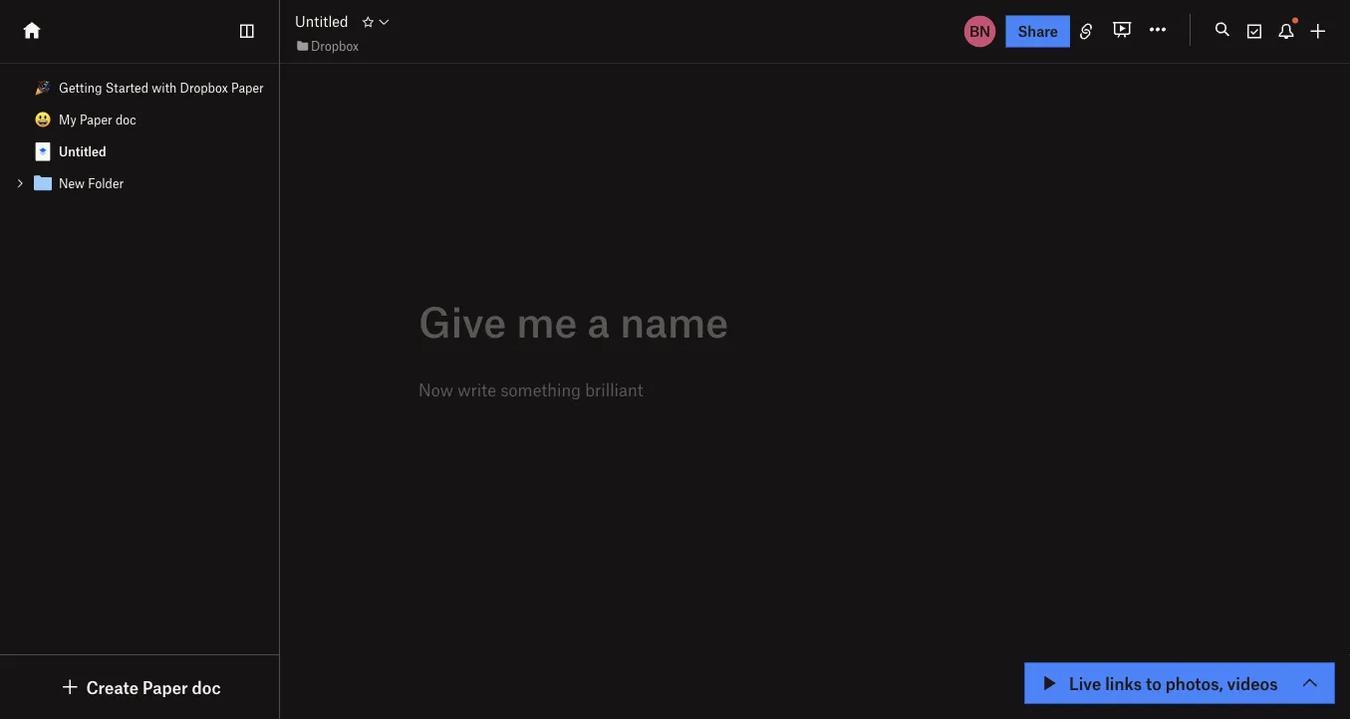 Task type: describe. For each thing, give the bounding box(es) containing it.
1 horizontal spatial untitled link
[[295, 10, 349, 33]]

2 horizontal spatial paper
[[231, 80, 264, 95]]

getting started with dropbox paper link
[[0, 72, 279, 104]]

live links to photos, videos
[[1070, 673, 1279, 694]]

paper for create paper doc
[[143, 677, 188, 698]]

new
[[59, 176, 85, 191]]

videos
[[1228, 673, 1279, 694]]

0 vertical spatial dropbox
[[311, 38, 359, 53]]

0 horizontal spatial untitled link
[[0, 136, 279, 167]]

started
[[105, 80, 149, 95]]

untitled inside / contents 'list'
[[59, 144, 106, 159]]

doc for my paper doc
[[116, 112, 136, 127]]

new folder link
[[0, 167, 279, 199]]

my paper doc
[[59, 112, 136, 127]]

links
[[1106, 673, 1143, 694]]

expand folder image
[[13, 176, 27, 190]]

create paper doc
[[86, 677, 221, 698]]

1 template content image from the top
[[31, 140, 55, 164]]

live links to photos, videos button
[[1026, 664, 1335, 704]]

template content image inside new folder link
[[31, 171, 55, 195]]

bn button
[[963, 13, 999, 49]]

doc for create paper doc
[[192, 677, 221, 698]]

grinning face with big eyes image
[[35, 112, 51, 128]]



Task type: locate. For each thing, give the bounding box(es) containing it.
1 vertical spatial paper
[[80, 112, 112, 127]]

getting started with dropbox paper
[[59, 80, 264, 95]]

create paper doc button
[[58, 676, 221, 700]]

1 horizontal spatial untitled
[[295, 13, 349, 30]]

untitled
[[295, 13, 349, 30], [59, 144, 106, 159]]

0 vertical spatial paper
[[231, 80, 264, 95]]

doc down started
[[116, 112, 136, 127]]

0 horizontal spatial untitled
[[59, 144, 106, 159]]

0 horizontal spatial paper
[[80, 112, 112, 127]]

template content image right expand folder image
[[31, 171, 55, 195]]

live
[[1070, 673, 1102, 694]]

1 vertical spatial untitled
[[59, 144, 106, 159]]

0 vertical spatial template content image
[[31, 140, 55, 164]]

1 horizontal spatial dropbox
[[311, 38, 359, 53]]

0 vertical spatial untitled link
[[295, 10, 349, 33]]

untitled link
[[295, 10, 349, 33], [0, 136, 279, 167]]

bn
[[970, 22, 991, 40]]

to
[[1147, 673, 1162, 694]]

untitled up new folder
[[59, 144, 106, 159]]

doc inside popup button
[[192, 677, 221, 698]]

template content image down grinning face with big eyes icon
[[31, 140, 55, 164]]

my paper doc link
[[0, 104, 279, 136]]

paper
[[231, 80, 264, 95], [80, 112, 112, 127], [143, 677, 188, 698]]

0 vertical spatial untitled
[[295, 13, 349, 30]]

dig image
[[58, 676, 82, 700]]

0 horizontal spatial dropbox
[[180, 80, 228, 95]]

create
[[86, 677, 139, 698]]

dropbox inside / contents 'list'
[[180, 80, 228, 95]]

0 vertical spatial doc
[[116, 112, 136, 127]]

1 horizontal spatial paper
[[143, 677, 188, 698]]

0 horizontal spatial doc
[[116, 112, 136, 127]]

heading
[[419, 297, 1042, 345]]

paper right with
[[231, 80, 264, 95]]

new folder
[[59, 176, 124, 191]]

/ contents list
[[0, 72, 279, 199]]

share button
[[1007, 15, 1071, 47]]

1 horizontal spatial doc
[[192, 677, 221, 698]]

photos,
[[1166, 673, 1224, 694]]

template content image
[[31, 140, 55, 164], [31, 171, 55, 195]]

doc
[[116, 112, 136, 127], [192, 677, 221, 698]]

party popper image
[[35, 80, 51, 96]]

1 vertical spatial untitled link
[[0, 136, 279, 167]]

with
[[152, 80, 177, 95]]

1 vertical spatial template content image
[[31, 171, 55, 195]]

2 vertical spatial paper
[[143, 677, 188, 698]]

2 template content image from the top
[[31, 171, 55, 195]]

doc inside 'link'
[[116, 112, 136, 127]]

dropbox
[[311, 38, 359, 53], [180, 80, 228, 95]]

paper right my
[[80, 112, 112, 127]]

paper right create
[[143, 677, 188, 698]]

untitled up "dropbox" link
[[295, 13, 349, 30]]

doc right create
[[192, 677, 221, 698]]

paper inside 'link'
[[80, 112, 112, 127]]

dropbox link
[[295, 36, 359, 56]]

folder
[[88, 176, 124, 191]]

getting
[[59, 80, 102, 95]]

1 vertical spatial doc
[[192, 677, 221, 698]]

untitled link up "dropbox" link
[[295, 10, 349, 33]]

paper inside popup button
[[143, 677, 188, 698]]

1 vertical spatial dropbox
[[180, 80, 228, 95]]

share
[[1018, 22, 1059, 40]]

untitled link up folder
[[0, 136, 279, 167]]

paper for my paper doc
[[80, 112, 112, 127]]

my
[[59, 112, 76, 127]]



Task type: vqa. For each thing, say whether or not it's contained in the screenshot.
the right doc
yes



